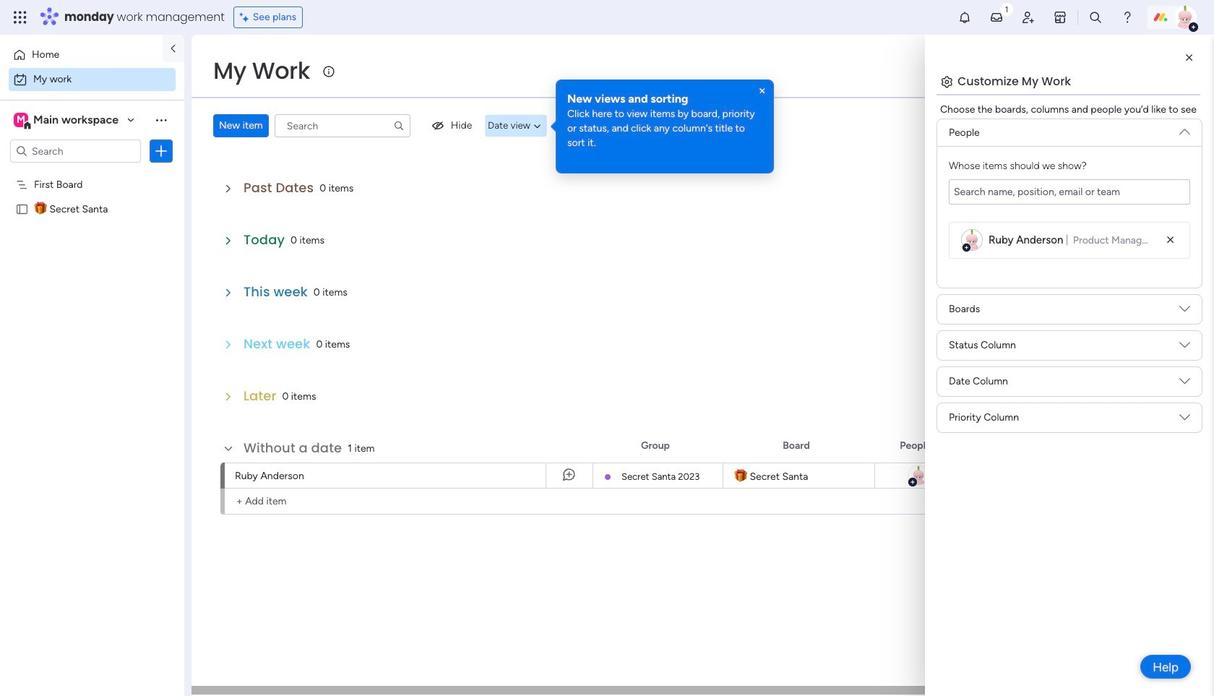 Task type: describe. For each thing, give the bounding box(es) containing it.
ruby anderson image
[[908, 465, 930, 487]]

close image
[[757, 85, 769, 97]]

1 image
[[1001, 1, 1014, 17]]

search everything image
[[1089, 10, 1104, 25]]

3 dapulse dropdown down arrow image from the top
[[1180, 412, 1191, 428]]

Filter dashboard by text search field
[[275, 114, 411, 137]]

workspace options image
[[154, 113, 169, 127]]

1 column header from the left
[[963, 434, 1064, 459]]

options image
[[154, 144, 169, 158]]

workspace selection element
[[14, 111, 121, 130]]

1 horizontal spatial ruby anderson image
[[1174, 6, 1198, 29]]

0 vertical spatial option
[[9, 43, 154, 67]]

workspace image
[[14, 112, 28, 128]]

2 dapulse dropdown down arrow image from the top
[[1180, 340, 1191, 356]]

select product image
[[13, 10, 27, 25]]

1 vertical spatial option
[[9, 68, 176, 91]]

update feed image
[[990, 10, 1005, 25]]

notifications image
[[958, 10, 973, 25]]



Task type: vqa. For each thing, say whether or not it's contained in the screenshot.
List Box
yes



Task type: locate. For each thing, give the bounding box(es) containing it.
Search in workspace field
[[30, 143, 121, 159]]

None search field
[[275, 114, 411, 137]]

public board image
[[15, 202, 29, 216]]

2 vertical spatial dapulse dropdown down arrow image
[[1180, 412, 1191, 428]]

see plans image
[[240, 9, 253, 25]]

dapulse dropdown down arrow image
[[1180, 303, 1191, 320], [1180, 376, 1191, 392]]

1 dapulse dropdown down arrow image from the top
[[1180, 121, 1191, 137]]

ruby anderson image
[[1174, 6, 1198, 29], [963, 230, 983, 250]]

0 horizontal spatial ruby anderson image
[[963, 230, 983, 250]]

list box
[[0, 169, 184, 416]]

2 column header from the left
[[1064, 434, 1165, 459]]

option
[[9, 43, 154, 67], [9, 68, 176, 91], [0, 171, 184, 174]]

2 vertical spatial option
[[0, 171, 184, 174]]

1 vertical spatial dapulse dropdown down arrow image
[[1180, 340, 1191, 356]]

invite members image
[[1022, 10, 1036, 25]]

1 dapulse dropdown down arrow image from the top
[[1180, 303, 1191, 320]]

None text field
[[950, 179, 1191, 205]]

Search name, position, email or team text field
[[950, 179, 1191, 205]]

1 vertical spatial ruby anderson image
[[963, 230, 983, 250]]

2 dapulse dropdown down arrow image from the top
[[1180, 376, 1191, 392]]

0 vertical spatial dapulse dropdown down arrow image
[[1180, 121, 1191, 137]]

0 vertical spatial ruby anderson image
[[1174, 6, 1198, 29]]

column header
[[963, 434, 1064, 459], [1064, 434, 1165, 459]]

dapulse dropdown down arrow image
[[1180, 121, 1191, 137], [1180, 340, 1191, 356], [1180, 412, 1191, 428]]

help image
[[1121, 10, 1135, 25]]

heading
[[568, 91, 763, 107]]

1 vertical spatial dapulse dropdown down arrow image
[[1180, 376, 1191, 392]]

monday marketplace image
[[1054, 10, 1068, 25]]

0 vertical spatial dapulse dropdown down arrow image
[[1180, 303, 1191, 320]]

main content
[[192, 35, 1215, 696]]

search image
[[393, 120, 405, 132]]



